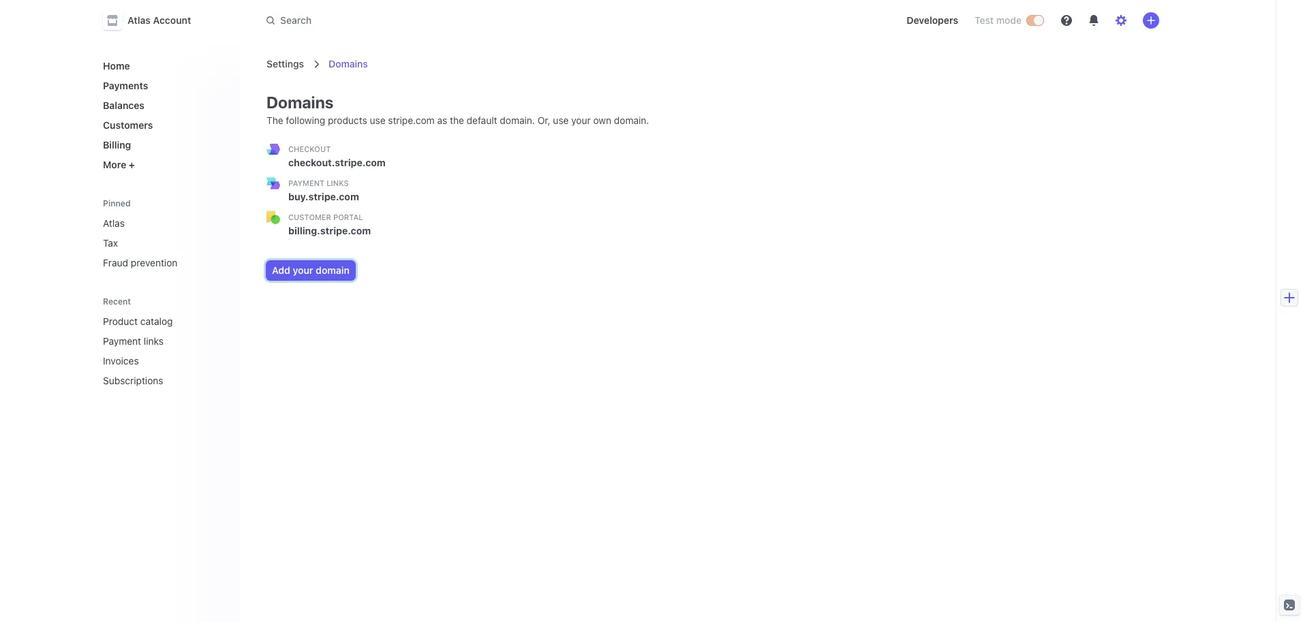 Task type: describe. For each thing, give the bounding box(es) containing it.
product
[[103, 316, 138, 327]]

fraud prevention
[[103, 257, 178, 269]]

invoices
[[103, 355, 139, 367]]

customers
[[103, 119, 153, 131]]

+
[[129, 159, 135, 170]]

developers link
[[901, 10, 964, 31]]

home
[[103, 60, 130, 72]]

subscriptions link
[[97, 370, 209, 392]]

payment links buy.stripe.com
[[288, 179, 359, 202]]

invoices link
[[97, 350, 209, 372]]

tax link
[[97, 232, 228, 254]]

pinned
[[103, 198, 131, 209]]

pinned navigation links element
[[97, 198, 228, 274]]

billing.stripe.com
[[288, 225, 371, 237]]

checkout
[[288, 145, 331, 153]]

checkout.stripe.com
[[288, 157, 386, 168]]

domains for domains
[[329, 58, 368, 70]]

stripe.com
[[388, 115, 435, 126]]

recent
[[103, 297, 131, 307]]

atlas for atlas
[[103, 217, 125, 229]]

home link
[[97, 55, 228, 77]]

default
[[467, 115, 497, 126]]

recent element
[[89, 310, 239, 392]]

more
[[103, 159, 126, 170]]

1 domain. from the left
[[500, 115, 535, 126]]

atlas link
[[97, 212, 228, 235]]

or,
[[538, 115, 551, 126]]

portal
[[333, 213, 363, 222]]

catalog
[[140, 316, 173, 327]]

mode
[[997, 14, 1022, 26]]

balances
[[103, 100, 145, 111]]

subscriptions
[[103, 375, 163, 387]]

domain
[[316, 265, 350, 276]]

add
[[272, 265, 290, 276]]

customers link
[[97, 114, 228, 136]]

atlas account button
[[103, 11, 205, 30]]

notifications image
[[1089, 15, 1100, 26]]

product catalog link
[[97, 310, 209, 333]]

help image
[[1062, 15, 1072, 26]]

atlas for atlas account
[[127, 14, 151, 26]]

the
[[267, 115, 283, 126]]

add your domain button
[[267, 261, 355, 280]]

payment for payment links buy.stripe.com
[[288, 179, 325, 187]]

tax
[[103, 237, 118, 249]]

billing link
[[97, 134, 228, 156]]

1 use from the left
[[370, 115, 386, 126]]

settings link
[[267, 58, 304, 70]]

links
[[144, 335, 164, 347]]

2 domain. from the left
[[614, 115, 649, 126]]

developers
[[907, 14, 959, 26]]

customer
[[288, 213, 331, 222]]



Task type: vqa. For each thing, say whether or not it's contained in the screenshot.
Pricing
no



Task type: locate. For each thing, give the bounding box(es) containing it.
1 horizontal spatial atlas
[[127, 14, 151, 26]]

domain. left or,
[[500, 115, 535, 126]]

payment inside 'recent' element
[[103, 335, 141, 347]]

your inside the domains the following products use stripe.com as the default domain. or, use your own domain.
[[572, 115, 591, 126]]

payments link
[[97, 74, 228, 97]]

atlas account
[[127, 14, 191, 26]]

atlas inside button
[[127, 14, 151, 26]]

prevention
[[131, 257, 178, 269]]

domains up following
[[267, 93, 334, 112]]

your inside add your domain button
[[293, 265, 313, 276]]

Search text field
[[258, 8, 643, 33]]

links
[[327, 179, 349, 187]]

pinned element
[[97, 212, 228, 274]]

0 vertical spatial atlas
[[127, 14, 151, 26]]

1 vertical spatial domains
[[267, 93, 334, 112]]

domains up products
[[329, 58, 368, 70]]

own
[[594, 115, 612, 126]]

checkout checkout.stripe.com
[[288, 145, 386, 168]]

1 horizontal spatial your
[[572, 115, 591, 126]]

buy.stripe.com
[[288, 191, 359, 202]]

add your domain
[[272, 265, 350, 276]]

0 vertical spatial domains
[[329, 58, 368, 70]]

2 use from the left
[[553, 115, 569, 126]]

0 horizontal spatial use
[[370, 115, 386, 126]]

domains
[[329, 58, 368, 70], [267, 93, 334, 112]]

0 horizontal spatial your
[[293, 265, 313, 276]]

your left "own" on the left
[[572, 115, 591, 126]]

payment links
[[103, 335, 164, 347]]

1 vertical spatial atlas
[[103, 217, 125, 229]]

payment inside payment links buy.stripe.com
[[288, 179, 325, 187]]

domains inside the domains the following products use stripe.com as the default domain. or, use your own domain.
[[267, 93, 334, 112]]

atlas inside pinned element
[[103, 217, 125, 229]]

1 horizontal spatial domain.
[[614, 115, 649, 126]]

0 vertical spatial payment
[[288, 179, 325, 187]]

account
[[153, 14, 191, 26]]

domain.
[[500, 115, 535, 126], [614, 115, 649, 126]]

atlas
[[127, 14, 151, 26], [103, 217, 125, 229]]

0 vertical spatial your
[[572, 115, 591, 126]]

payment
[[288, 179, 325, 187], [103, 335, 141, 347]]

payment up invoices
[[103, 335, 141, 347]]

following
[[286, 115, 325, 126]]

use right products
[[370, 115, 386, 126]]

balances link
[[97, 94, 228, 117]]

as
[[437, 115, 447, 126]]

your right add
[[293, 265, 313, 276]]

test mode
[[975, 14, 1022, 26]]

core navigation links element
[[97, 55, 228, 176]]

use right or,
[[553, 115, 569, 126]]

domains the following products use stripe.com as the default domain. or, use your own domain.
[[267, 93, 649, 126]]

test
[[975, 14, 994, 26]]

the
[[450, 115, 464, 126]]

settings image
[[1116, 15, 1127, 26]]

products
[[328, 115, 367, 126]]

payment links link
[[97, 330, 209, 352]]

1 horizontal spatial use
[[553, 115, 569, 126]]

fraud prevention link
[[97, 252, 228, 274]]

product catalog
[[103, 316, 173, 327]]

1 vertical spatial your
[[293, 265, 313, 276]]

1 vertical spatial payment
[[103, 335, 141, 347]]

Search search field
[[258, 8, 643, 33]]

customer portal billing.stripe.com
[[288, 213, 371, 237]]

0 horizontal spatial payment
[[103, 335, 141, 347]]

billing
[[103, 139, 131, 151]]

0 horizontal spatial atlas
[[103, 217, 125, 229]]

0 horizontal spatial domain.
[[500, 115, 535, 126]]

more +
[[103, 159, 135, 170]]

settings
[[267, 58, 304, 70]]

domains for domains the following products use stripe.com as the default domain. or, use your own domain.
[[267, 93, 334, 112]]

domain. right "own" on the left
[[614, 115, 649, 126]]

atlas left account
[[127, 14, 151, 26]]

atlas down "pinned" on the left top
[[103, 217, 125, 229]]

fraud
[[103, 257, 128, 269]]

your
[[572, 115, 591, 126], [293, 265, 313, 276]]

recent navigation links element
[[89, 296, 239, 392]]

payments
[[103, 80, 148, 91]]

1 horizontal spatial payment
[[288, 179, 325, 187]]

use
[[370, 115, 386, 126], [553, 115, 569, 126]]

payment up buy.stripe.com
[[288, 179, 325, 187]]

search
[[280, 14, 312, 26]]

payment for payment links
[[103, 335, 141, 347]]



